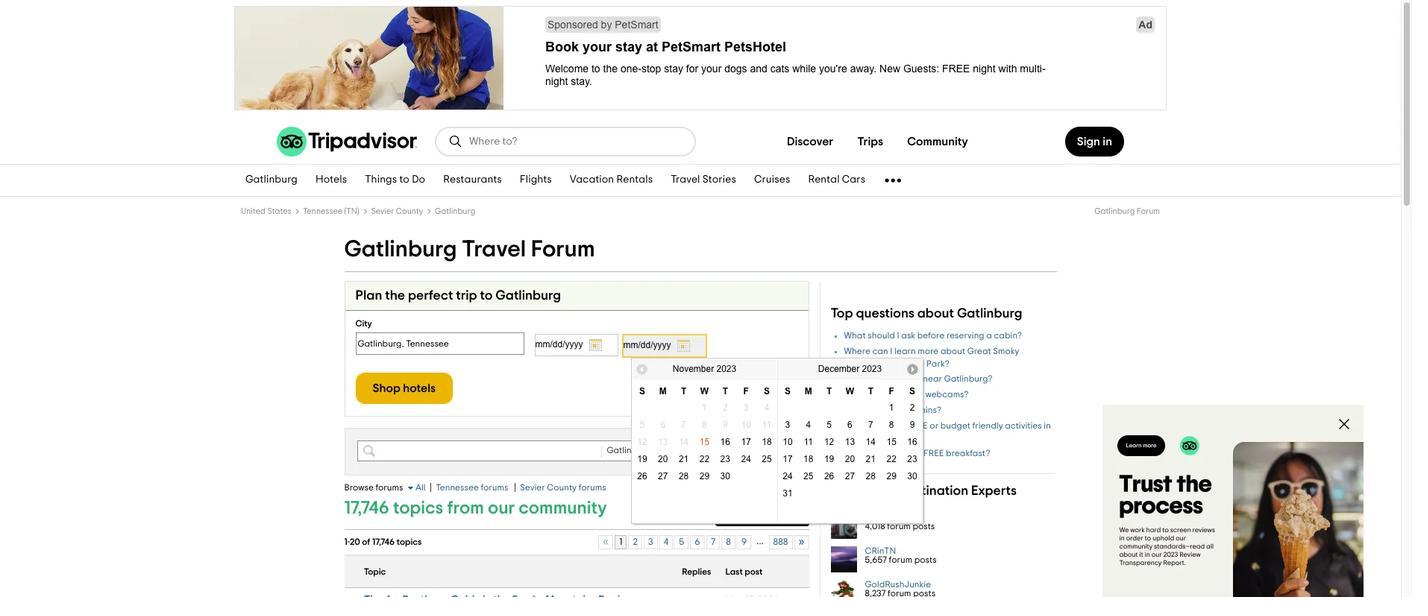 Task type: locate. For each thing, give the bounding box(es) containing it.
14 down november
[[679, 437, 689, 448]]

forum
[[1137, 207, 1161, 216], [531, 238, 595, 261]]

in right activities
[[1044, 422, 1052, 431]]

1 16 from the left
[[721, 437, 731, 448]]

forums
[[653, 446, 681, 455], [376, 484, 403, 493], [481, 484, 509, 493], [579, 484, 607, 493]]

travel stories
[[671, 175, 737, 185]]

20
[[658, 455, 668, 465], [845, 455, 855, 465], [350, 538, 360, 547]]

2 vertical spatial a
[[747, 508, 754, 519]]

29 down hotels
[[887, 472, 897, 482]]

2
[[723, 403, 728, 414], [910, 403, 915, 414], [633, 538, 638, 547]]

1 vertical spatial 10
[[783, 437, 793, 448]]

forum right 4,018
[[888, 523, 911, 532]]

1 23 from the left
[[721, 455, 731, 465]]

0 horizontal spatial 8
[[702, 420, 707, 431]]

28 down hotels
[[866, 472, 876, 482]]

cars
[[843, 175, 866, 185]]

15 up hotels
[[887, 437, 897, 448]]

2 23 from the left
[[908, 455, 918, 465]]

17,746 down browse forums
[[344, 500, 389, 518]]

to
[[400, 175, 410, 185], [480, 290, 493, 303], [900, 375, 909, 384]]

0 horizontal spatial 12
[[638, 437, 648, 448]]

29 up 6 link
[[700, 472, 710, 482]]

posts for crintn 5,657 forum posts
[[915, 556, 937, 565]]

gatlinburg link down restaurants link
[[435, 207, 476, 216]]

question
[[756, 508, 797, 519]]

0 horizontal spatial in
[[1044, 422, 1052, 431]]

rains?
[[917, 406, 942, 415]]

16 up ask
[[721, 437, 731, 448]]

in right 'sign'
[[1103, 136, 1113, 148]]

1 m from the left
[[660, 387, 667, 397]]

dialog
[[1103, 405, 1364, 598]]

1 horizontal spatial 18
[[804, 455, 814, 465]]

things to do link
[[356, 165, 435, 196]]

1 horizontal spatial sevier
[[520, 484, 545, 493]]

sign in link
[[1066, 127, 1125, 157]]

5 up gatlinburg forums
[[640, 420, 645, 431]]

2 horizontal spatial 3
[[786, 420, 791, 431]]

county down do
[[396, 207, 423, 216]]

1 vertical spatial 25
[[804, 472, 814, 482]]

26 up bradmac image
[[825, 472, 835, 482]]

8
[[702, 420, 707, 431], [890, 420, 895, 431], [726, 538, 731, 547]]

gatlinburg link up united states link on the top left of page
[[237, 165, 307, 196]]

23 up ask
[[721, 455, 731, 465]]

a up 'great'
[[987, 331, 993, 340]]

8 down november 2023 on the bottom of page
[[702, 420, 707, 431]]

forum for crintn
[[889, 556, 913, 565]]

0 horizontal spatial 13
[[658, 437, 668, 448]]

united
[[241, 207, 266, 216]]

t down november
[[681, 387, 687, 397]]

0 horizontal spatial 17
[[742, 437, 751, 448]]

rental cars link
[[800, 165, 875, 196]]

are down there
[[873, 391, 887, 400]]

travel up trip at the left of the page
[[462, 238, 526, 261]]

rental cars
[[809, 175, 866, 185]]

2 down november 2023 on the bottom of page
[[723, 403, 728, 414]]

2 12 from the left
[[825, 437, 835, 448]]

budget
[[941, 422, 971, 431]]

0 horizontal spatial tennessee
[[303, 207, 343, 216]]

sevier county
[[371, 207, 423, 216]]

0 vertical spatial do
[[910, 375, 922, 384]]

free
[[908, 422, 928, 431], [924, 450, 945, 459]]

where up mountains
[[845, 347, 871, 356]]

posts down gatlinburg destination experts
[[913, 523, 935, 532]]

0 horizontal spatial 2
[[633, 538, 638, 547]]

24 up ask
[[742, 455, 751, 465]]

replies
[[682, 568, 711, 577]]

1 t from the left
[[681, 387, 687, 397]]

7 link
[[707, 536, 720, 550]]

0 horizontal spatial 21
[[679, 455, 689, 465]]

30 up ask
[[721, 472, 731, 482]]

posts
[[913, 523, 935, 532], [915, 556, 937, 565]]

1 horizontal spatial travel
[[671, 175, 701, 185]]

1 down november 2023 on the bottom of page
[[702, 403, 707, 414]]

0 vertical spatial 3
[[744, 403, 749, 414]]

8 right 7 link
[[726, 538, 731, 547]]

do up area
[[910, 375, 922, 384]]

1 vertical spatial 3
[[786, 420, 791, 431]]

the right plan
[[385, 290, 405, 303]]

travel left stories
[[671, 175, 701, 185]]

vacation rentals link
[[561, 165, 662, 196]]

community
[[908, 136, 969, 148]]

1 horizontal spatial i
[[891, 347, 893, 356]]

travel
[[671, 175, 701, 185], [462, 238, 526, 261]]

0 vertical spatial gatlinburg link
[[237, 165, 307, 196]]

travel stories link
[[662, 165, 746, 196]]

free down it
[[908, 422, 928, 431]]

w down november 2023 on the bottom of page
[[701, 387, 709, 397]]

0 vertical spatial 11
[[763, 420, 772, 431]]

27 up bradmac image
[[845, 472, 855, 482]]

0 horizontal spatial 18
[[762, 437, 772, 448]]

2 29 from the left
[[887, 472, 897, 482]]

2 horizontal spatial to
[[900, 375, 909, 384]]

to left do
[[400, 175, 410, 185]]

should
[[868, 331, 896, 340]]

0 horizontal spatial 26
[[638, 472, 648, 482]]

1 left if
[[890, 403, 895, 414]]

forum for bradmac
[[888, 523, 911, 532]]

28
[[679, 472, 689, 482], [866, 472, 876, 482]]

1 horizontal spatial 27
[[845, 472, 855, 482]]

forum
[[888, 523, 911, 532], [889, 556, 913, 565]]

1 horizontal spatial 30
[[908, 472, 918, 482]]

0 horizontal spatial 28
[[679, 472, 689, 482]]

1 horizontal spatial 19
[[825, 455, 835, 465]]

can up area?
[[868, 406, 884, 415]]

1 horizontal spatial 23
[[908, 455, 918, 465]]

1 26 from the left
[[638, 472, 648, 482]]

1
[[702, 403, 707, 414], [890, 403, 895, 414], [620, 538, 623, 547]]

1 vertical spatial advertisement region
[[1103, 405, 1364, 598]]

smoky
[[994, 347, 1020, 356]]

forum right 5,657
[[889, 556, 913, 565]]

2023 up is on the right bottom of page
[[862, 364, 882, 374]]

search image
[[449, 134, 464, 149]]

4
[[765, 403, 770, 414], [806, 420, 811, 431], [664, 538, 669, 547]]

24
[[742, 455, 751, 465], [783, 472, 793, 482]]

2 28 from the left
[[866, 472, 876, 482]]

1 vertical spatial tennessee
[[436, 484, 479, 493]]

sevier up community
[[520, 484, 545, 493]]

1 where from the top
[[845, 347, 871, 356]]

1 vertical spatial a
[[916, 450, 922, 459]]

19
[[638, 455, 648, 465], [825, 455, 835, 465]]

7 up area?
[[869, 420, 874, 431]]

1 vertical spatial 11
[[804, 437, 814, 448]]

0 horizontal spatial 11
[[763, 420, 772, 431]]

17,746 topics from our community
[[344, 500, 607, 518]]

sevier county forums
[[520, 484, 607, 493]]

1 12 from the left
[[638, 437, 648, 448]]

0 horizontal spatial county
[[396, 207, 423, 216]]

1 horizontal spatial gatlinburg link
[[435, 207, 476, 216]]

1 f from the left
[[744, 387, 749, 397]]

0 vertical spatial 24
[[742, 455, 751, 465]]

goldrushjunkie
[[865, 581, 932, 590]]

1 horizontal spatial 26
[[825, 472, 835, 482]]

where down is on the right bottom of page
[[845, 391, 871, 400]]

Search search field
[[469, 135, 683, 149]]

tennessee up from
[[436, 484, 479, 493]]

1 vertical spatial 4
[[806, 420, 811, 431]]

2023 for november 2023
[[717, 364, 737, 374]]

2 what from the top
[[845, 375, 866, 384]]

states
[[268, 207, 291, 216]]

2 14 from the left
[[866, 437, 876, 448]]

0 horizontal spatial 27
[[658, 472, 668, 482]]

1 left 2 link
[[620, 538, 623, 547]]

2 vertical spatial i
[[886, 406, 888, 415]]

tennessee left (tn)
[[303, 207, 343, 216]]

1 22 from the left
[[700, 455, 710, 465]]

bradmac 4,018 forum posts
[[865, 514, 935, 532]]

22 right gatlinburg forums
[[700, 455, 710, 465]]

can down 'should'
[[873, 347, 889, 356]]

9 right 8 link
[[742, 538, 747, 547]]

2 link
[[629, 536, 643, 550]]

the left area?
[[845, 434, 858, 443]]

t down november 2023 on the bottom of page
[[723, 387, 728, 397]]

discover
[[787, 136, 834, 148]]

1 horizontal spatial 15
[[887, 437, 897, 448]]

2 16 from the left
[[908, 437, 918, 448]]

in inside what should i ask before reserving a cabin? where can i learn more about great smoky mountains national park? what is there to do near gatlinburg? where are the area webcams? what can i do if it rains? what are some free or budget friendly activities in the area? what hotels offer a free breakfast?
[[1044, 422, 1052, 431]]

9 down november 2023 on the bottom of page
[[723, 420, 728, 431]]

breakfast?
[[946, 450, 991, 459]]

0 horizontal spatial 7
[[682, 420, 687, 431]]

1 horizontal spatial 21
[[866, 455, 876, 465]]

sevier right (tn)
[[371, 207, 394, 216]]

9
[[723, 420, 728, 431], [910, 420, 915, 431], [742, 538, 747, 547]]

1 vertical spatial topics
[[397, 538, 422, 547]]

28 down gatlinburg forums
[[679, 472, 689, 482]]

1 horizontal spatial mm/dd/yyyy
[[624, 340, 671, 351]]

hotels link
[[307, 165, 356, 196]]

0 horizontal spatial m
[[660, 387, 667, 397]]

topics
[[393, 500, 444, 518], [397, 538, 422, 547]]

what
[[845, 331, 866, 340], [845, 375, 866, 384], [845, 406, 866, 415], [845, 422, 866, 431], [845, 450, 866, 459]]

17 up ask
[[742, 437, 751, 448]]

1 27 from the left
[[658, 472, 668, 482]]

1 w from the left
[[701, 387, 709, 397]]

bradmac
[[865, 514, 904, 523]]

None submit
[[356, 373, 453, 405], [721, 440, 767, 463], [356, 373, 453, 405], [721, 440, 767, 463]]

23 right hotels
[[908, 455, 918, 465]]

close image
[[1337, 416, 1353, 433]]

None search field
[[437, 128, 695, 155]]

888 link
[[769, 536, 793, 550]]

f
[[744, 387, 749, 397], [889, 387, 895, 397]]

posts up goldrushjunkie
[[915, 556, 937, 565]]

27 down gatlinburg forums
[[658, 472, 668, 482]]

1 horizontal spatial in
[[1103, 136, 1113, 148]]

forum inside crintn 5,657 forum posts
[[889, 556, 913, 565]]

0 vertical spatial tennessee
[[303, 207, 343, 216]]

topics down all
[[393, 500, 444, 518]]

2 27 from the left
[[845, 472, 855, 482]]

about up before
[[918, 308, 955, 321]]

2 vertical spatial 4
[[664, 538, 669, 547]]

november 2023
[[673, 364, 737, 374]]

7 down november
[[682, 420, 687, 431]]

0 horizontal spatial 4
[[664, 538, 669, 547]]

0 horizontal spatial f
[[744, 387, 749, 397]]

rentals
[[617, 175, 653, 185]]

22 down the some
[[887, 455, 897, 465]]

1 horizontal spatial 13
[[845, 437, 855, 448]]

free down or
[[924, 450, 945, 459]]

advertisement region
[[0, 6, 1402, 113], [1103, 405, 1364, 598]]

1 vertical spatial free
[[924, 450, 945, 459]]

2 m from the left
[[805, 387, 813, 397]]

1 2023 from the left
[[717, 364, 737, 374]]

15
[[700, 437, 710, 448], [887, 437, 897, 448]]

tennessee (tn) link
[[303, 207, 360, 216]]

17,746 right of
[[372, 538, 395, 547]]

w for december
[[846, 387, 855, 397]]

t down is on the right bottom of page
[[869, 387, 874, 397]]

posts inside bradmac 4,018 forum posts
[[913, 523, 935, 532]]

i up the some
[[886, 406, 888, 415]]

0 vertical spatial 25
[[762, 455, 772, 465]]

vacation
[[570, 175, 615, 185]]

0 horizontal spatial 22
[[700, 455, 710, 465]]

the down there
[[889, 391, 902, 400]]

5 down december
[[827, 420, 832, 431]]

i left learn
[[891, 347, 893, 356]]

0 horizontal spatial to
[[400, 175, 410, 185]]

0 horizontal spatial the
[[385, 290, 405, 303]]

topics right of
[[397, 538, 422, 547]]

0 vertical spatial posts
[[913, 523, 935, 532]]

0 vertical spatial sevier
[[371, 207, 394, 216]]

1 vertical spatial about
[[941, 347, 966, 356]]

2023 right november
[[717, 364, 737, 374]]

i left ask
[[898, 331, 900, 340]]

0 vertical spatial county
[[396, 207, 423, 216]]

1 vertical spatial forum
[[889, 556, 913, 565]]

are
[[873, 391, 887, 400], [868, 422, 882, 431]]

23
[[721, 455, 731, 465], [908, 455, 918, 465]]

1 horizontal spatial tennessee
[[436, 484, 479, 493]]

2 vertical spatial to
[[900, 375, 909, 384]]

0 vertical spatial topics
[[393, 500, 444, 518]]

15 right gatlinburg forums
[[700, 437, 710, 448]]

2 left 3 link
[[633, 538, 638, 547]]

1 vertical spatial gatlinburg link
[[435, 207, 476, 216]]

12
[[638, 437, 648, 448], [825, 437, 835, 448]]

1 vertical spatial the
[[889, 391, 902, 400]]

about up park?
[[941, 347, 966, 356]]

2 horizontal spatial 1
[[890, 403, 895, 414]]

5 right 4 link
[[679, 538, 685, 547]]

bradmac image
[[831, 514, 857, 540]]

november
[[673, 364, 714, 374]]

7 left 8 link
[[711, 538, 716, 547]]

1 horizontal spatial 5
[[679, 538, 685, 547]]

to down national
[[900, 375, 909, 384]]

goldrushjunkie image
[[831, 581, 857, 598]]

11
[[763, 420, 772, 431], [804, 437, 814, 448]]

1 horizontal spatial 28
[[866, 472, 876, 482]]

18
[[762, 437, 772, 448], [804, 455, 814, 465]]

forum inside bradmac 4,018 forum posts
[[888, 523, 911, 532]]

0 horizontal spatial travel
[[462, 238, 526, 261]]

6 left the some
[[848, 420, 853, 431]]

None text field
[[380, 446, 601, 461]]

16 up offer
[[908, 437, 918, 448]]

2 vertical spatial the
[[845, 434, 858, 443]]

2 22 from the left
[[887, 455, 897, 465]]

t down december
[[827, 387, 832, 397]]

5 what from the top
[[845, 450, 866, 459]]

near
[[924, 375, 943, 384]]

mm/dd/yyyy
[[536, 340, 583, 350], [624, 340, 671, 351]]

sevier
[[371, 207, 394, 216], [520, 484, 545, 493]]

1 horizontal spatial 17
[[783, 455, 793, 465]]

0 vertical spatial where
[[845, 347, 871, 356]]

2 horizontal spatial 4
[[806, 420, 811, 431]]

17 up 31 in the right of the page
[[783, 455, 793, 465]]

about inside what should i ask before reserving a cabin? where can i learn more about great smoky mountains national park? what is there to do near gatlinburg? where are the area webcams? what can i do if it rains? what are some free or budget friendly activities in the area? what hotels offer a free breakfast?
[[941, 347, 966, 356]]

w down december 2023
[[846, 387, 855, 397]]

9 link
[[737, 536, 752, 550]]

30 up gatlinburg destination experts
[[908, 472, 918, 482]]

21
[[679, 455, 689, 465], [866, 455, 876, 465]]

of
[[362, 538, 371, 547]]

6 left 7 link
[[695, 538, 701, 547]]

are up area?
[[868, 422, 882, 431]]

2 horizontal spatial 6
[[848, 420, 853, 431]]

14 up hotels
[[866, 437, 876, 448]]

8 up hotels
[[890, 420, 895, 431]]

1 horizontal spatial 12
[[825, 437, 835, 448]]

2 horizontal spatial 7
[[869, 420, 874, 431]]

9 down it
[[910, 420, 915, 431]]

4 t from the left
[[869, 387, 874, 397]]

gatlinburg
[[246, 175, 298, 185], [435, 207, 476, 216], [1095, 207, 1136, 216], [344, 238, 457, 261], [496, 290, 561, 303], [958, 308, 1023, 321], [607, 446, 651, 455], [831, 485, 897, 499]]

2 f from the left
[[889, 387, 895, 397]]

2 right if
[[910, 403, 915, 414]]

before
[[918, 331, 945, 340]]

26 down gatlinburg forums
[[638, 472, 648, 482]]

(tn)
[[344, 207, 360, 216]]

t
[[681, 387, 687, 397], [723, 387, 728, 397], [827, 387, 832, 397], [869, 387, 874, 397]]

united states link
[[241, 207, 291, 216]]

mountains
[[845, 360, 887, 368]]

2 w from the left
[[846, 387, 855, 397]]

do left if
[[890, 406, 901, 415]]

2 2023 from the left
[[862, 364, 882, 374]]

24 up 31 in the right of the page
[[783, 472, 793, 482]]

a right offer
[[916, 450, 922, 459]]

to right trip at the left of the page
[[480, 290, 493, 303]]

a right ask
[[747, 508, 754, 519]]

posts inside crintn 5,657 forum posts
[[915, 556, 937, 565]]

tennessee forums
[[436, 484, 509, 493]]

26
[[638, 472, 648, 482], [825, 472, 835, 482]]

6 up gatlinburg forums
[[661, 420, 666, 431]]

0 horizontal spatial 23
[[721, 455, 731, 465]]

county up community
[[547, 484, 577, 493]]



Task type: vqa. For each thing, say whether or not it's contained in the screenshot.
Profile picture
no



Task type: describe. For each thing, give the bounding box(es) containing it.
things
[[365, 175, 397, 185]]

what should i ask before reserving a cabin? where can i learn more about great smoky mountains national park? what is there to do near gatlinburg? where are the area webcams? what can i do if it rains? what are some free or budget friendly activities in the area? what hotels offer a free breakfast?
[[845, 331, 1052, 459]]

1 vertical spatial i
[[891, 347, 893, 356]]

0 vertical spatial in
[[1103, 136, 1113, 148]]

0 horizontal spatial 9
[[723, 420, 728, 431]]

2 s from the left
[[764, 387, 770, 397]]

1 vertical spatial forum
[[531, 238, 595, 261]]

31
[[783, 489, 793, 499]]

1 horizontal spatial 4
[[765, 403, 770, 414]]

1 15 from the left
[[700, 437, 710, 448]]

0 horizontal spatial 5
[[640, 420, 645, 431]]

1 vertical spatial do
[[890, 406, 901, 415]]

1 vertical spatial 17
[[783, 455, 793, 465]]

last
[[726, 568, 743, 577]]

ask a question link
[[728, 508, 797, 519]]

crintn image
[[831, 547, 857, 573]]

december
[[819, 364, 860, 374]]

reserving
[[947, 331, 985, 340]]

tripadvisor image
[[277, 127, 417, 157]]

offer
[[895, 450, 915, 459]]

all
[[416, 484, 426, 493]]

webcams?
[[926, 391, 969, 400]]

4 s from the left
[[910, 387, 916, 397]]

questions
[[856, 308, 915, 321]]

1 horizontal spatial 8
[[726, 538, 731, 547]]

topic
[[364, 568, 386, 577]]

destination
[[899, 485, 969, 499]]

1 vertical spatial 17,746
[[372, 538, 395, 547]]

0 vertical spatial can
[[873, 347, 889, 356]]

to inside what should i ask before reserving a cabin? where can i learn more about great smoky mountains national park? what is there to do near gatlinburg? where are the area webcams? what can i do if it rains? what are some free or budget friendly activities in the area? what hotels offer a free breakfast?
[[900, 375, 909, 384]]

gatlinburg destination experts
[[831, 485, 1017, 499]]

forums for tennessee forums
[[481, 484, 509, 493]]

2 15 from the left
[[887, 437, 897, 448]]

m for november 2023
[[660, 387, 667, 397]]

0 horizontal spatial 24
[[742, 455, 751, 465]]

1 horizontal spatial 7
[[711, 538, 716, 547]]

restaurants link
[[435, 165, 511, 196]]

from
[[447, 500, 484, 518]]

1 what from the top
[[845, 331, 866, 340]]

2 where from the top
[[845, 391, 871, 400]]

1 horizontal spatial 11
[[804, 437, 814, 448]]

0 vertical spatial are
[[873, 391, 887, 400]]

2 horizontal spatial the
[[889, 391, 902, 400]]

1 horizontal spatial 3
[[744, 403, 749, 414]]

0 horizontal spatial 6
[[661, 420, 666, 431]]

2 horizontal spatial 8
[[890, 420, 895, 431]]

crintn link
[[865, 547, 897, 556]]

0 vertical spatial about
[[918, 308, 955, 321]]

0 horizontal spatial 20
[[350, 538, 360, 547]]

3 link
[[644, 536, 658, 550]]

sign
[[1078, 136, 1101, 148]]

cruises link
[[746, 165, 800, 196]]

m for december 2023
[[805, 387, 813, 397]]

4 inside 4 link
[[664, 538, 669, 547]]

great
[[968, 347, 992, 356]]

0 vertical spatial 17,746
[[344, 500, 389, 518]]

forums for gatlinburg forums
[[653, 446, 681, 455]]

tennessee forums link
[[436, 484, 509, 493]]

1 horizontal spatial 20
[[658, 455, 668, 465]]

2 horizontal spatial 5
[[827, 420, 832, 431]]

flights
[[520, 175, 552, 185]]

area
[[904, 391, 924, 400]]

plan
[[356, 290, 382, 303]]

6 link
[[691, 536, 705, 550]]

2 horizontal spatial a
[[987, 331, 993, 340]]

crintn
[[865, 547, 897, 556]]

1 s from the left
[[640, 387, 646, 397]]

activities
[[1006, 422, 1042, 431]]

top
[[831, 308, 854, 321]]

top questions about gatlinburg
[[831, 308, 1023, 321]]

f for 1
[[889, 387, 895, 397]]

county for sevier county forums
[[547, 484, 577, 493]]

2 horizontal spatial 9
[[910, 420, 915, 431]]

4 what from the top
[[845, 422, 866, 431]]

restaurants
[[443, 175, 502, 185]]

2 t from the left
[[723, 387, 728, 397]]

1 horizontal spatial a
[[916, 450, 922, 459]]

1 14 from the left
[[679, 437, 689, 448]]

0 vertical spatial i
[[898, 331, 900, 340]]

united states
[[241, 207, 291, 216]]

0 vertical spatial 10
[[742, 420, 751, 431]]

hotels
[[868, 450, 893, 459]]

trips button
[[846, 127, 896, 157]]

cabin?
[[995, 331, 1023, 340]]

ask
[[902, 331, 916, 340]]

tennessee for tennessee forums
[[436, 484, 479, 493]]

1 horizontal spatial 9
[[742, 538, 747, 547]]

City text field
[[356, 333, 524, 355]]

browse forums
[[344, 484, 403, 493]]

1 horizontal spatial forum
[[1137, 207, 1161, 216]]

3 what from the top
[[845, 406, 866, 415]]

3 t from the left
[[827, 387, 832, 397]]

2023 for december 2023
[[862, 364, 882, 374]]

2 13 from the left
[[845, 437, 855, 448]]

if
[[903, 406, 908, 415]]

» link
[[795, 536, 809, 550]]

3 s from the left
[[785, 387, 791, 397]]

perfect
[[408, 290, 453, 303]]

sevier county forums link
[[520, 484, 607, 493]]

1 vertical spatial are
[[868, 422, 882, 431]]

things to do
[[365, 175, 426, 185]]

hotels
[[316, 175, 347, 185]]

crintn 5,657 forum posts
[[865, 547, 937, 565]]

1 19 from the left
[[638, 455, 648, 465]]

park?
[[927, 360, 950, 368]]

trip
[[456, 290, 477, 303]]

0 vertical spatial 18
[[762, 437, 772, 448]]

2 30 from the left
[[908, 472, 918, 482]]

1 horizontal spatial 2
[[723, 403, 728, 414]]

vacation rentals
[[570, 175, 653, 185]]

1 horizontal spatial do
[[910, 375, 922, 384]]

or
[[930, 422, 939, 431]]

do
[[412, 175, 426, 185]]

trips
[[858, 136, 884, 148]]

december 2023
[[819, 364, 882, 374]]

0 vertical spatial 17
[[742, 437, 751, 448]]

tennessee for tennessee (tn)
[[303, 207, 343, 216]]

0 vertical spatial the
[[385, 290, 405, 303]]

experts
[[972, 485, 1017, 499]]

0 vertical spatial to
[[400, 175, 410, 185]]

2 21 from the left
[[866, 455, 876, 465]]

community
[[519, 500, 607, 518]]

gatlinburg forum
[[1095, 207, 1161, 216]]

sevier county link
[[371, 207, 423, 216]]

1 horizontal spatial 1
[[702, 403, 707, 414]]

our
[[488, 500, 515, 518]]

county for sevier county
[[396, 207, 423, 216]]

...
[[757, 537, 764, 546]]

1-20 of 17,746 topics
[[344, 538, 422, 547]]

0 vertical spatial free
[[908, 422, 928, 431]]

1 horizontal spatial 6
[[695, 538, 701, 547]]

1 horizontal spatial 24
[[783, 472, 793, 482]]

goldrushjunkie link
[[865, 581, 932, 590]]

1 28 from the left
[[679, 472, 689, 482]]

»
[[799, 537, 805, 549]]

0 horizontal spatial mm/dd/yyyy
[[536, 340, 583, 350]]

1 21 from the left
[[679, 455, 689, 465]]

2 vertical spatial 3
[[649, 538, 654, 547]]

w for november
[[701, 387, 709, 397]]

1 29 from the left
[[700, 472, 710, 482]]

2 horizontal spatial 2
[[910, 403, 915, 414]]

2 26 from the left
[[825, 472, 835, 482]]

1 30 from the left
[[721, 472, 731, 482]]

0 horizontal spatial gatlinburg link
[[237, 165, 307, 196]]

2 19 from the left
[[825, 455, 835, 465]]

forums for browse forums
[[376, 484, 403, 493]]

1 horizontal spatial the
[[845, 434, 858, 443]]

some
[[884, 422, 906, 431]]

5 link
[[675, 536, 689, 550]]

cruises
[[755, 175, 791, 185]]

1 horizontal spatial 25
[[804, 472, 814, 482]]

1 13 from the left
[[658, 437, 668, 448]]

2 horizontal spatial 20
[[845, 455, 855, 465]]

8 link
[[722, 536, 736, 550]]

flights link
[[511, 165, 561, 196]]

plan the perfect trip to gatlinburg
[[356, 290, 561, 303]]

browse
[[344, 484, 374, 493]]

friendly
[[973, 422, 1004, 431]]

sevier for sevier county
[[371, 207, 394, 216]]

gatlinburg forums
[[607, 446, 681, 455]]

1 horizontal spatial to
[[480, 290, 493, 303]]

1 vertical spatial travel
[[462, 238, 526, 261]]

0 vertical spatial advertisement region
[[0, 6, 1402, 113]]

sevier for sevier county forums
[[520, 484, 545, 493]]

0 horizontal spatial 1
[[620, 538, 623, 547]]

community button
[[896, 127, 981, 157]]

posts for bradmac 4,018 forum posts
[[913, 523, 935, 532]]

f for 2
[[744, 387, 749, 397]]

it
[[910, 406, 915, 415]]

0 horizontal spatial 25
[[762, 455, 772, 465]]

1 vertical spatial can
[[868, 406, 884, 415]]

stories
[[703, 175, 737, 185]]



